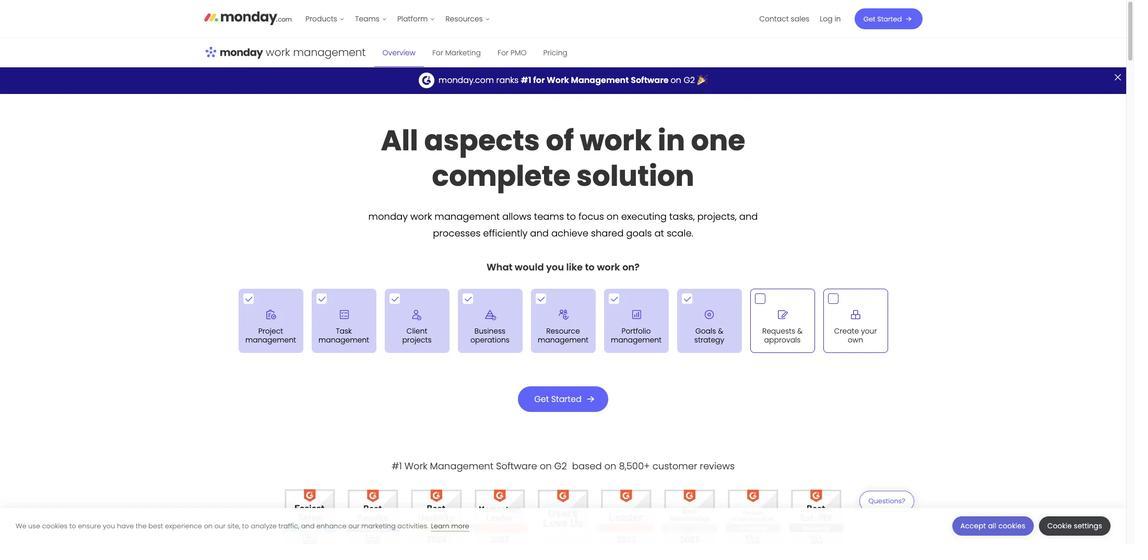 Task type: locate. For each thing, give the bounding box(es) containing it.
project
[[258, 326, 283, 337]]

log in link
[[815, 10, 846, 27]]

1 vertical spatial get
[[534, 393, 549, 405]]

#1
[[521, 74, 531, 86], [392, 460, 402, 473]]

get started for get started button within main element
[[864, 14, 902, 24]]

0 vertical spatial get started
[[864, 14, 902, 24]]

for
[[533, 74, 545, 86]]

fastest implementation enterprise fall 2023 image
[[725, 483, 782, 544]]

resource
[[546, 326, 580, 337]]

management for portfolio management
[[611, 334, 662, 345]]

goals
[[695, 326, 716, 337]]

management for project management
[[245, 334, 296, 345]]

cookies
[[42, 521, 67, 531], [999, 521, 1026, 531]]

in inside all aspects of work in one complete solution
[[658, 121, 685, 161]]

get started button
[[855, 8, 923, 29], [518, 386, 608, 412]]

1 vertical spatial and
[[530, 227, 549, 240]]

1 vertical spatial management
[[430, 460, 494, 473]]

resource management image
[[553, 304, 574, 325]]

you left like
[[546, 261, 564, 274]]

your
[[861, 326, 877, 337]]

in right log
[[835, 14, 841, 24]]

1 & from the left
[[718, 326, 723, 337]]

0 vertical spatial management
[[571, 74, 629, 86]]

monday.com work management image
[[204, 38, 366, 67]]

0 vertical spatial work
[[580, 121, 652, 161]]

management down portfolio management icon
[[611, 334, 662, 345]]

1 horizontal spatial get
[[864, 14, 876, 24]]

1 horizontal spatial you
[[546, 261, 564, 274]]

#1 work management software on g2  based on 8,500+ customer reviews
[[392, 460, 735, 473]]

&
[[718, 326, 723, 337], [797, 326, 803, 337]]

settings
[[1074, 521, 1102, 531]]

teams
[[534, 210, 564, 223]]

management inside monday work management allows teams to focus on executing tasks, projects, and processes efficiently and achieve shared goals at scale.
[[435, 210, 500, 223]]

2 & from the left
[[797, 326, 803, 337]]

1 vertical spatial g2
[[554, 460, 567, 473]]

dialog
[[0, 508, 1126, 544]]

portfolio management
[[611, 326, 662, 345]]

work inside all aspects of work in one complete solution
[[580, 121, 652, 161]]

business operations
[[471, 326, 510, 345]]

on up shared
[[607, 210, 619, 223]]

get started
[[864, 14, 902, 24], [534, 393, 582, 405]]

in left one
[[658, 121, 685, 161]]

what would you like to work on?
[[487, 261, 640, 274]]

projects
[[402, 334, 432, 345]]

create
[[834, 326, 859, 337]]

task
[[336, 326, 352, 337]]

management inside "checkbox"
[[538, 334, 589, 345]]

1 horizontal spatial started
[[877, 14, 902, 24]]

1 horizontal spatial &
[[797, 326, 803, 337]]

users love us image
[[535, 483, 592, 544]]

work
[[580, 121, 652, 161], [410, 210, 432, 223], [597, 261, 620, 274]]

requests & approvals
[[762, 326, 803, 345]]

0 vertical spatial get
[[864, 14, 876, 24]]

and right traffic,
[[301, 521, 315, 531]]

project management
[[245, 326, 296, 345]]

group
[[234, 285, 892, 357]]

you left "have"
[[103, 521, 115, 531]]

monday
[[368, 210, 408, 223]]

get started inside main element
[[864, 14, 902, 24]]

1 horizontal spatial our
[[348, 521, 360, 531]]

0 horizontal spatial started
[[551, 393, 582, 405]]

& inside goals & strategy
[[718, 326, 723, 337]]

0 horizontal spatial get
[[534, 393, 549, 405]]

of
[[546, 121, 574, 161]]

0 vertical spatial in
[[835, 14, 841, 24]]

management down task management image
[[319, 334, 369, 345]]

1 horizontal spatial software
[[631, 74, 669, 86]]

best usability fall 2023 image
[[408, 483, 465, 544]]

accept all cookies button
[[952, 516, 1034, 536]]

g2
[[684, 74, 695, 86], [554, 460, 567, 473]]

products
[[306, 14, 337, 24]]

pmo
[[511, 47, 527, 58]]

0 horizontal spatial you
[[103, 521, 115, 531]]

0 vertical spatial get started button
[[855, 8, 923, 29]]

0 vertical spatial started
[[877, 14, 902, 24]]

traffic,
[[279, 521, 299, 531]]

business operations image
[[480, 304, 501, 325]]

like
[[566, 261, 583, 274]]

0 horizontal spatial for
[[432, 47, 443, 58]]

on
[[671, 74, 681, 86], [607, 210, 619, 223], [540, 460, 552, 473], [604, 460, 616, 473], [204, 521, 213, 531]]

0 vertical spatial #1
[[521, 74, 531, 86]]

one
[[691, 121, 746, 161]]

0 horizontal spatial get started button
[[518, 386, 608, 412]]

1 horizontal spatial cookies
[[999, 521, 1026, 531]]

0 horizontal spatial our
[[214, 521, 226, 531]]

1 vertical spatial started
[[551, 393, 582, 405]]

cookies right the all
[[999, 521, 1026, 531]]

management up processes
[[435, 210, 500, 223]]

list containing products
[[300, 0, 495, 38]]

and down teams
[[530, 227, 549, 240]]

8,500+
[[619, 460, 650, 473]]

1 vertical spatial get started
[[534, 393, 582, 405]]

on right experience
[[204, 521, 213, 531]]

would
[[515, 261, 544, 274]]

1 horizontal spatial for
[[498, 47, 509, 58]]

1 list from the left
[[300, 0, 495, 38]]

our left site,
[[214, 521, 226, 531]]

achieve
[[551, 227, 588, 240]]

1 horizontal spatial list
[[754, 0, 846, 38]]

Goals & strategy checkbox
[[677, 289, 742, 353]]

management down the resource management image
[[538, 334, 589, 345]]

0 vertical spatial and
[[739, 210, 758, 223]]

0 vertical spatial work
[[547, 74, 569, 86]]

goals & strategy
[[694, 326, 724, 345]]

list containing contact sales
[[754, 0, 846, 38]]

Task management checkbox
[[312, 289, 376, 353]]

allows
[[502, 210, 532, 223]]

more
[[451, 521, 469, 531]]

0 horizontal spatial cookies
[[42, 521, 67, 531]]

1 vertical spatial get started button
[[518, 386, 608, 412]]

executing
[[621, 210, 667, 223]]

task management image
[[333, 304, 354, 325]]

1 horizontal spatial in
[[835, 14, 841, 24]]

momentum leader fall 2023 image
[[471, 483, 528, 544]]

management
[[571, 74, 629, 86], [430, 460, 494, 473]]

g2 logo white rgb v2 image
[[419, 73, 434, 88]]

0 horizontal spatial software
[[496, 460, 537, 473]]

learn more link
[[431, 521, 469, 531]]

g2 left '🎉'
[[684, 74, 695, 86]]

management
[[435, 210, 500, 223], [245, 334, 296, 345], [319, 334, 369, 345], [538, 334, 589, 345], [611, 334, 662, 345]]

cookies inside button
[[999, 521, 1026, 531]]

cookies for use
[[42, 521, 67, 531]]

🎉
[[697, 74, 708, 86]]

all aspects of work in one complete solution
[[381, 121, 746, 196]]

resource management
[[538, 326, 589, 345]]

for inside for pmo link
[[498, 47, 509, 58]]

to
[[567, 210, 576, 223], [585, 261, 595, 274], [69, 521, 76, 531], [242, 521, 249, 531]]

monday.com
[[439, 74, 494, 86]]

1 vertical spatial work
[[405, 460, 428, 473]]

Project management checkbox
[[238, 289, 303, 353]]

marketing
[[361, 521, 396, 531]]

list
[[300, 0, 495, 38], [754, 0, 846, 38]]

0 horizontal spatial in
[[658, 121, 685, 161]]

for left marketing
[[432, 47, 443, 58]]

for marketing link
[[424, 38, 489, 67]]

0 vertical spatial software
[[631, 74, 669, 86]]

on inside monday work management allows teams to focus on executing tasks, projects, and processes efficiently and achieve shared goals at scale.
[[607, 210, 619, 223]]

1 horizontal spatial #1
[[521, 74, 531, 86]]

operations
[[471, 334, 510, 345]]

work up the best usability fall 2023 image
[[405, 460, 428, 473]]

approvals
[[764, 334, 801, 345]]

started for left get started button
[[551, 393, 582, 405]]

overview
[[383, 47, 416, 58]]

management down project management image at the left of page
[[245, 334, 296, 345]]

our
[[214, 521, 226, 531], [348, 521, 360, 531]]

teams
[[355, 14, 380, 24]]

1 vertical spatial work
[[410, 210, 432, 223]]

in
[[835, 14, 841, 24], [658, 121, 685, 161]]

all
[[988, 521, 997, 531]]

for inside for marketing link
[[432, 47, 443, 58]]

2 for from the left
[[498, 47, 509, 58]]

goals strategy image
[[699, 304, 720, 325]]

group containing project management
[[234, 285, 892, 357]]

work right for
[[547, 74, 569, 86]]

and
[[739, 210, 758, 223], [530, 227, 549, 240], [301, 521, 315, 531]]

management for resource management
[[538, 334, 589, 345]]

cookies for all
[[999, 521, 1026, 531]]

started inside main element
[[877, 14, 902, 24]]

0 horizontal spatial list
[[300, 0, 495, 38]]

2 our from the left
[[348, 521, 360, 531]]

1 vertical spatial in
[[658, 121, 685, 161]]

and right projects,
[[739, 210, 758, 223]]

& inside requests & approvals
[[797, 326, 803, 337]]

1 horizontal spatial g2
[[684, 74, 695, 86]]

0 horizontal spatial &
[[718, 326, 723, 337]]

on left '🎉'
[[671, 74, 681, 86]]

ranks
[[496, 74, 519, 86]]

activities.
[[398, 521, 428, 531]]

& right requests
[[797, 326, 803, 337]]

1 for from the left
[[432, 47, 443, 58]]

platform
[[397, 14, 428, 24]]

client projects
[[402, 326, 432, 345]]

on left 8,500+
[[604, 460, 616, 473]]

work
[[547, 74, 569, 86], [405, 460, 428, 473]]

1 horizontal spatial management
[[571, 74, 629, 86]]

0 vertical spatial you
[[546, 261, 564, 274]]

0 horizontal spatial and
[[301, 521, 315, 531]]

cookies right the use
[[42, 521, 67, 531]]

for left the "pmo"
[[498, 47, 509, 58]]

0 horizontal spatial g2
[[554, 460, 567, 473]]

2 list from the left
[[754, 0, 846, 38]]

accept all cookies
[[961, 521, 1026, 531]]

best estimated roi enterprise fall 2023 image
[[788, 483, 845, 544]]

platform link
[[392, 10, 440, 27]]

resources link
[[440, 10, 495, 27]]

Client projects checkbox
[[385, 289, 449, 353]]

you
[[546, 261, 564, 274], [103, 521, 115, 531]]

& right the goals at right
[[718, 326, 723, 337]]

project management image
[[260, 304, 281, 325]]

have
[[117, 521, 134, 531]]

experience
[[165, 521, 202, 531]]

1 horizontal spatial get started button
[[855, 8, 923, 29]]

g2 up users love us image
[[554, 460, 567, 473]]

management inside checkbox
[[319, 334, 369, 345]]

0 horizontal spatial #1
[[392, 460, 402, 473]]

1 horizontal spatial get started
[[864, 14, 902, 24]]

get started for left get started button
[[534, 393, 582, 405]]

to up achieve in the top of the page
[[567, 210, 576, 223]]

& for approvals
[[797, 326, 803, 337]]

our right 'enhance'
[[348, 521, 360, 531]]

started
[[877, 14, 902, 24], [551, 393, 582, 405]]

0 horizontal spatial get started
[[534, 393, 582, 405]]

contact sales button
[[754, 10, 815, 27]]



Task type: describe. For each thing, give the bounding box(es) containing it.
customer
[[653, 460, 697, 473]]

goals
[[626, 227, 652, 240]]

1 vertical spatial you
[[103, 521, 115, 531]]

reviews
[[700, 460, 735, 473]]

best relationship fall 2023 image
[[661, 483, 718, 544]]

main element
[[300, 0, 923, 38]]

Create your own checkbox
[[823, 289, 888, 353]]

cookie
[[1048, 521, 1072, 531]]

log in
[[820, 14, 841, 24]]

portfolio management image
[[626, 304, 647, 325]]

accept
[[961, 521, 986, 531]]

to left ensure
[[69, 521, 76, 531]]

the
[[136, 521, 147, 531]]

focus
[[579, 210, 604, 223]]

to right like
[[585, 261, 595, 274]]

1 vertical spatial #1
[[392, 460, 402, 473]]

leader fall 2023 image
[[598, 483, 655, 544]]

shared
[[591, 227, 624, 240]]

solution
[[577, 156, 694, 196]]

0 horizontal spatial work
[[405, 460, 428, 473]]

we
[[16, 521, 26, 531]]

use
[[28, 521, 40, 531]]

create your own image
[[845, 304, 866, 325]]

2 vertical spatial work
[[597, 261, 620, 274]]

processes
[[433, 227, 481, 240]]

requests approvals image
[[772, 304, 793, 325]]

business
[[475, 326, 506, 337]]

1 horizontal spatial and
[[530, 227, 549, 240]]

Requests & approvals checkbox
[[750, 289, 815, 353]]

for pmo
[[498, 47, 527, 58]]

best results enterprise fall 2023 image
[[345, 483, 402, 544]]

monday.com logo image
[[204, 7, 292, 29]]

for pmo link
[[489, 38, 535, 67]]

1 horizontal spatial work
[[547, 74, 569, 86]]

create your own
[[834, 326, 877, 345]]

what
[[487, 261, 513, 274]]

task management
[[319, 326, 369, 345]]

0 vertical spatial g2
[[684, 74, 695, 86]]

for for for pmo
[[498, 47, 509, 58]]

ensure
[[78, 521, 101, 531]]

we use cookies to ensure you have the best experience on our site, to analyze traffic, and enhance our marketing activities. learn more
[[16, 521, 469, 531]]

Business operations checkbox
[[458, 289, 522, 353]]

2 vertical spatial and
[[301, 521, 315, 531]]

dialog containing we use cookies to ensure you have the best experience on our site, to analyze traffic, and enhance our marketing activities.
[[0, 508, 1126, 544]]

projects,
[[697, 210, 737, 223]]

1 our from the left
[[214, 521, 226, 531]]

1 vertical spatial software
[[496, 460, 537, 473]]

complete
[[432, 156, 571, 196]]

tasks,
[[669, 210, 695, 223]]

strategy
[[694, 334, 724, 345]]

for for for marketing
[[432, 47, 443, 58]]

contact sales
[[759, 14, 810, 24]]

easiest setup enterprise fall 2023 image
[[281, 483, 338, 544]]

monday work management allows teams to focus on executing tasks, projects, and processes efficiently and achieve shared goals at scale.
[[368, 210, 758, 240]]

marketing
[[445, 47, 481, 58]]

get inside main element
[[864, 14, 876, 24]]

resources
[[446, 14, 483, 24]]

analyze
[[251, 521, 277, 531]]

to inside monday work management allows teams to focus on executing tasks, projects, and processes efficiently and achieve shared goals at scale.
[[567, 210, 576, 223]]

& for strategy
[[718, 326, 723, 337]]

aspects
[[424, 121, 540, 161]]

management for task management
[[319, 334, 369, 345]]

site,
[[227, 521, 240, 531]]

teams link
[[350, 10, 392, 27]]

get started button inside main element
[[855, 8, 923, 29]]

best
[[148, 521, 163, 531]]

products link
[[300, 10, 350, 27]]

for marketing
[[432, 47, 481, 58]]

monday.com ranks #1 for work management software on g2  🎉
[[439, 74, 708, 86]]

pricing link
[[535, 38, 576, 67]]

learn
[[431, 521, 449, 531]]

enhance
[[316, 521, 347, 531]]

scale.
[[667, 227, 693, 240]]

2 horizontal spatial and
[[739, 210, 758, 223]]

sales
[[791, 14, 810, 24]]

questions?
[[869, 496, 906, 506]]

client projects image
[[407, 304, 427, 325]]

work inside monday work management allows teams to focus on executing tasks, projects, and processes efficiently and achieve shared goals at scale.
[[410, 210, 432, 223]]

all
[[381, 121, 418, 161]]

to right site,
[[242, 521, 249, 531]]

on inside dialog
[[204, 521, 213, 531]]

efficiently
[[483, 227, 528, 240]]

cookie settings
[[1048, 521, 1102, 531]]

0 horizontal spatial management
[[430, 460, 494, 473]]

cookie settings button
[[1039, 516, 1111, 536]]

pricing
[[543, 47, 568, 58]]

overview link
[[374, 38, 424, 67]]

questions? button
[[860, 491, 914, 518]]

started for get started button within main element
[[877, 14, 902, 24]]

portfolio
[[622, 326, 651, 337]]

on up users love us image
[[540, 460, 552, 473]]

own
[[848, 334, 863, 345]]

client
[[407, 326, 427, 337]]

Resource management checkbox
[[531, 289, 596, 353]]

log
[[820, 14, 833, 24]]

at
[[655, 227, 664, 240]]

requests
[[762, 326, 795, 337]]

Portfolio management checkbox
[[604, 289, 669, 353]]

contact
[[759, 14, 789, 24]]



Task type: vqa. For each thing, say whether or not it's contained in the screenshot.
Go
no



